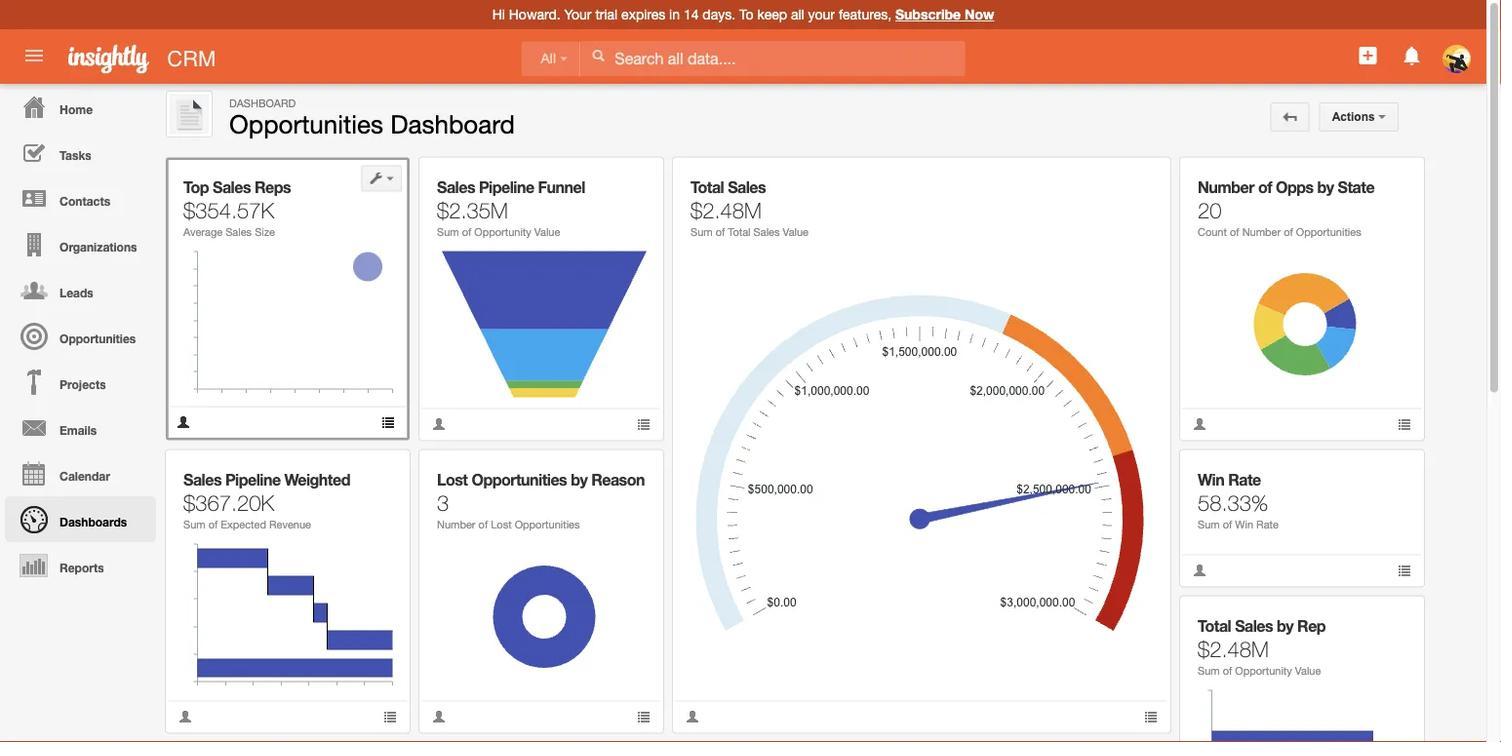 Task type: describe. For each thing, give the bounding box(es) containing it.
organizations
[[60, 240, 137, 254]]

3
[[437, 490, 449, 516]]

sum inside win rate 58.33% sum of win rate
[[1198, 518, 1220, 531]]

opportunities link
[[5, 313, 156, 359]]

all
[[791, 6, 805, 22]]

reps
[[255, 178, 291, 196]]

1 horizontal spatial total
[[728, 225, 751, 238]]

number of opps by state 20 count of number of opportunities
[[1198, 178, 1375, 238]]

0 horizontal spatial dashboard
[[229, 97, 296, 109]]

howard.
[[509, 6, 561, 22]]

0 vertical spatial number
[[1198, 178, 1255, 196]]

sum inside sales pipeline funnel $2.35m sum of opportunity value
[[437, 225, 459, 238]]

size
[[255, 225, 275, 238]]

actions button
[[1320, 102, 1399, 132]]

list image for $2.48m
[[1144, 710, 1158, 724]]

by for 3
[[571, 470, 588, 489]]

calendar
[[60, 469, 110, 483]]

leads
[[60, 286, 93, 300]]

emails
[[60, 423, 97, 437]]

projects
[[60, 378, 106, 391]]

contacts link
[[5, 176, 156, 221]]

1 horizontal spatial win
[[1235, 518, 1254, 531]]

list image for funnel
[[637, 418, 651, 431]]

list image for by
[[1398, 418, 1412, 431]]

number of opps by state link
[[1198, 178, 1375, 196]]

sales pipeline funnel link
[[437, 178, 585, 196]]

sales pipeline weighted link
[[183, 470, 350, 489]]

emails link
[[5, 405, 156, 451]]

1 vertical spatial lost
[[491, 518, 512, 531]]

20
[[1198, 198, 1222, 223]]

list image for reason
[[637, 710, 651, 724]]

list image for $367.20k
[[383, 710, 397, 724]]

hi
[[492, 6, 505, 22]]

sales pipeline weighted $367.20k sum of expected revenue
[[183, 470, 350, 531]]

expires
[[622, 6, 666, 22]]

leads link
[[5, 267, 156, 313]]

top
[[183, 178, 209, 196]]

$2.48m inside total sales by rep $2.48m sum of opportunity value
[[1198, 637, 1269, 662]]

user image for $2.48m
[[686, 710, 700, 724]]

0 vertical spatial rate
[[1228, 470, 1261, 489]]

rep
[[1298, 617, 1326, 635]]

$354.57k
[[183, 198, 274, 223]]

$367.20k
[[183, 490, 274, 516]]

opportunities inside dashboard opportunities dashboard
[[229, 109, 383, 139]]

Search all data.... text field
[[581, 41, 965, 76]]

dashboards
[[60, 515, 127, 529]]

opportunities inside opportunities "link"
[[60, 332, 136, 345]]

$2.35m
[[437, 198, 508, 223]]

number inside lost opportunities by reason 3 number of lost opportunities
[[437, 518, 476, 531]]

total sales link
[[691, 178, 766, 196]]

sum inside total sales by rep $2.48m sum of opportunity value
[[1198, 664, 1220, 677]]

total sales by rep link
[[1198, 617, 1326, 635]]

by inside number of opps by state 20 count of number of opportunities
[[1318, 178, 1334, 196]]

calendar link
[[5, 451, 156, 497]]

1 horizontal spatial dashboard
[[390, 109, 515, 139]]

value inside total sales by rep $2.48m sum of opportunity value
[[1295, 664, 1321, 677]]

total for of
[[691, 178, 724, 196]]

of right count
[[1230, 225, 1240, 238]]

top sales reps $354.57k average sales size
[[183, 178, 291, 238]]

home
[[60, 102, 93, 116]]

$2.48m inside total sales $2.48m sum of total sales value
[[691, 198, 762, 223]]

1 vertical spatial rate
[[1257, 518, 1279, 531]]

of inside total sales by rep $2.48m sum of opportunity value
[[1223, 664, 1232, 677]]

keep
[[757, 6, 787, 22]]

opportunity inside sales pipeline funnel $2.35m sum of opportunity value
[[474, 225, 532, 238]]

value for funnel
[[534, 225, 560, 238]]

user image for $2.35m
[[432, 418, 446, 431]]

1 vertical spatial number
[[1243, 225, 1281, 238]]

of down number of opps by state link
[[1284, 225, 1293, 238]]

list image for $354.57k
[[381, 416, 395, 429]]

total sales by rep $2.48m sum of opportunity value
[[1198, 617, 1326, 677]]

notifications image
[[1401, 44, 1424, 67]]

subscribe
[[896, 6, 961, 22]]

funnel
[[538, 178, 585, 196]]

subscribe now link
[[896, 6, 994, 22]]

features,
[[839, 6, 892, 22]]

back image
[[1284, 110, 1297, 124]]

hi howard. your trial expires in 14 days. to keep all your features, subscribe now
[[492, 6, 994, 22]]



Task type: locate. For each thing, give the bounding box(es) containing it.
lost
[[437, 470, 468, 489], [491, 518, 512, 531]]

lost opportunities by reason link
[[437, 470, 645, 489]]

user image for reason list image
[[432, 710, 446, 724]]

0 vertical spatial $2.48m
[[691, 198, 762, 223]]

2 vertical spatial number
[[437, 518, 476, 531]]

of down $2.35m
[[462, 225, 471, 238]]

0 vertical spatial list image
[[637, 418, 651, 431]]

trial
[[596, 6, 618, 22]]

user image for middle list icon
[[1193, 564, 1207, 578]]

1 vertical spatial total
[[728, 225, 751, 238]]

0 vertical spatial pipeline
[[479, 178, 534, 196]]

sum
[[437, 225, 459, 238], [691, 225, 713, 238], [183, 518, 205, 531], [1198, 518, 1220, 531], [1198, 664, 1220, 677]]

your
[[564, 6, 592, 22]]

reports link
[[5, 542, 156, 588]]

opportunities inside number of opps by state 20 count of number of opportunities
[[1296, 225, 1362, 238]]

pipeline for $2.35m
[[479, 178, 534, 196]]

by inside total sales by rep $2.48m sum of opportunity value
[[1277, 617, 1294, 635]]

dashboard image
[[170, 95, 209, 134]]

value inside sales pipeline funnel $2.35m sum of opportunity value
[[534, 225, 560, 238]]

number right count
[[1243, 225, 1281, 238]]

2 vertical spatial by
[[1277, 617, 1294, 635]]

0 horizontal spatial pipeline
[[225, 470, 281, 489]]

0 horizontal spatial value
[[534, 225, 560, 238]]

1 horizontal spatial $2.48m
[[1198, 637, 1269, 662]]

total inside total sales by rep $2.48m sum of opportunity value
[[1198, 617, 1231, 635]]

0 horizontal spatial total
[[691, 178, 724, 196]]

dashboard opportunities dashboard
[[229, 97, 515, 139]]

opportunity down total sales by rep link
[[1235, 664, 1293, 677]]

crm
[[167, 46, 216, 71]]

win
[[1198, 470, 1225, 489], [1235, 518, 1254, 531]]

lost down lost opportunities by reason link
[[491, 518, 512, 531]]

2 horizontal spatial total
[[1198, 617, 1231, 635]]

1 horizontal spatial list image
[[1144, 710, 1158, 724]]

1 vertical spatial $2.48m
[[1198, 637, 1269, 662]]

organizations link
[[5, 221, 156, 267]]

sales pipeline funnel $2.35m sum of opportunity value
[[437, 178, 585, 238]]

$2.48m down total sales by rep link
[[1198, 637, 1269, 662]]

sum inside total sales $2.48m sum of total sales value
[[691, 225, 713, 238]]

sum down total sales by rep link
[[1198, 664, 1220, 677]]

reason
[[591, 470, 645, 489]]

of inside lost opportunities by reason 3 number of lost opportunities
[[479, 518, 488, 531]]

2 horizontal spatial by
[[1318, 178, 1334, 196]]

0 vertical spatial user image
[[1193, 564, 1207, 578]]

count
[[1198, 225, 1227, 238]]

sum down $367.20k
[[183, 518, 205, 531]]

1 horizontal spatial opportunity
[[1235, 664, 1293, 677]]

wrench image for $2.48m
[[1130, 172, 1144, 185]]

state
[[1338, 178, 1375, 196]]

tasks link
[[5, 130, 156, 176]]

tasks
[[60, 148, 91, 162]]

navigation
[[0, 84, 156, 588]]

by left rep
[[1277, 617, 1294, 635]]

total sales $2.48m sum of total sales value
[[691, 178, 809, 238]]

1 vertical spatial by
[[571, 470, 588, 489]]

sales
[[213, 178, 251, 196], [437, 178, 475, 196], [728, 178, 766, 196], [226, 225, 252, 238], [754, 225, 780, 238], [183, 470, 221, 489], [1235, 617, 1273, 635]]

0 vertical spatial by
[[1318, 178, 1334, 196]]

number
[[1198, 178, 1255, 196], [1243, 225, 1281, 238], [437, 518, 476, 531]]

pipeline for $367.20k
[[225, 470, 281, 489]]

1 vertical spatial win
[[1235, 518, 1254, 531]]

58.33%
[[1198, 490, 1268, 516]]

0 horizontal spatial user image
[[432, 710, 446, 724]]

user image for $367.20k
[[179, 710, 192, 724]]

sales inside sales pipeline funnel $2.35m sum of opportunity value
[[437, 178, 475, 196]]

opps
[[1276, 178, 1314, 196]]

of down $367.20k
[[208, 518, 218, 531]]

rate down '58.33%'
[[1257, 518, 1279, 531]]

value inside total sales $2.48m sum of total sales value
[[783, 225, 809, 238]]

user image for $354.57k
[[177, 416, 190, 429]]

1 horizontal spatial pipeline
[[479, 178, 534, 196]]

wrench image for weighted
[[369, 464, 383, 478]]

2 vertical spatial list image
[[1144, 710, 1158, 724]]

$2.48m
[[691, 198, 762, 223], [1198, 637, 1269, 662]]

pipeline
[[479, 178, 534, 196], [225, 470, 281, 489]]

sum inside the sales pipeline weighted $367.20k sum of expected revenue
[[183, 518, 205, 531]]

opportunity down $2.35m
[[474, 225, 532, 238]]

navigation containing home
[[0, 84, 156, 588]]

0 horizontal spatial lost
[[437, 470, 468, 489]]

of down total sales link
[[716, 225, 725, 238]]

0 vertical spatial opportunity
[[474, 225, 532, 238]]

dashboard
[[229, 97, 296, 109], [390, 109, 515, 139]]

revenue
[[269, 518, 311, 531]]

by for $2.48m
[[1277, 617, 1294, 635]]

1 vertical spatial user image
[[432, 710, 446, 724]]

win down '58.33%'
[[1235, 518, 1254, 531]]

number up 20
[[1198, 178, 1255, 196]]

to
[[739, 6, 754, 22]]

total for $2.48m
[[1198, 617, 1231, 635]]

value
[[534, 225, 560, 238], [783, 225, 809, 238], [1295, 664, 1321, 677]]

contacts
[[60, 194, 110, 208]]

user image
[[177, 416, 190, 429], [432, 418, 446, 431], [1193, 418, 1207, 431], [179, 710, 192, 724], [686, 710, 700, 724]]

sum down '58.33%'
[[1198, 518, 1220, 531]]

by left state
[[1318, 178, 1334, 196]]

rate
[[1228, 470, 1261, 489], [1257, 518, 1279, 531]]

wrench image for funnel
[[623, 172, 637, 185]]

1 vertical spatial pipeline
[[225, 470, 281, 489]]

pipeline up $367.20k
[[225, 470, 281, 489]]

white image
[[592, 49, 605, 62]]

by left the reason
[[571, 470, 588, 489]]

2 horizontal spatial list image
[[1398, 564, 1412, 578]]

sales inside total sales by rep $2.48m sum of opportunity value
[[1235, 617, 1273, 635]]

1 horizontal spatial user image
[[1193, 564, 1207, 578]]

pipeline inside sales pipeline funnel $2.35m sum of opportunity value
[[479, 178, 534, 196]]

now
[[965, 6, 994, 22]]

2 vertical spatial total
[[1198, 617, 1231, 635]]

projects link
[[5, 359, 156, 405]]

home link
[[5, 84, 156, 130]]

list image
[[381, 416, 395, 429], [1398, 418, 1412, 431], [383, 710, 397, 724], [637, 710, 651, 724]]

of down lost opportunities by reason link
[[479, 518, 488, 531]]

0 vertical spatial win
[[1198, 470, 1225, 489]]

lost opportunities by reason 3 number of lost opportunities
[[437, 470, 645, 531]]

0 horizontal spatial $2.48m
[[691, 198, 762, 223]]

dashboards link
[[5, 497, 156, 542]]

win rate 58.33% sum of win rate
[[1198, 470, 1279, 531]]

$2.48m down total sales link
[[691, 198, 762, 223]]

all
[[541, 51, 556, 66]]

dashboard right dashboard image
[[229, 97, 296, 109]]

all link
[[521, 41, 580, 76]]

of
[[1259, 178, 1272, 196], [462, 225, 471, 238], [716, 225, 725, 238], [1230, 225, 1240, 238], [1284, 225, 1293, 238], [208, 518, 218, 531], [479, 518, 488, 531], [1223, 518, 1232, 531], [1223, 664, 1232, 677]]

opportunity inside total sales by rep $2.48m sum of opportunity value
[[1235, 664, 1293, 677]]

number down 3
[[437, 518, 476, 531]]

dashboard up sales pipeline funnel link
[[390, 109, 515, 139]]

sum down total sales link
[[691, 225, 713, 238]]

1 horizontal spatial lost
[[491, 518, 512, 531]]

of inside total sales $2.48m sum of total sales value
[[716, 225, 725, 238]]

1 vertical spatial opportunity
[[1235, 664, 1293, 677]]

average
[[183, 225, 223, 238]]

2 horizontal spatial value
[[1295, 664, 1321, 677]]

opportunities
[[229, 109, 383, 139], [1296, 225, 1362, 238], [60, 332, 136, 345], [472, 470, 567, 489], [515, 518, 580, 531]]

0 horizontal spatial by
[[571, 470, 588, 489]]

of down '58.33%'
[[1223, 518, 1232, 531]]

0 horizontal spatial win
[[1198, 470, 1225, 489]]

total
[[691, 178, 724, 196], [728, 225, 751, 238], [1198, 617, 1231, 635]]

list image
[[637, 418, 651, 431], [1398, 564, 1412, 578], [1144, 710, 1158, 724]]

by inside lost opportunities by reason 3 number of lost opportunities
[[571, 470, 588, 489]]

user image
[[1193, 564, 1207, 578], [432, 710, 446, 724]]

wrench image
[[623, 464, 637, 478], [1384, 464, 1398, 478], [1384, 611, 1398, 624]]

actions
[[1332, 110, 1379, 123]]

expected
[[221, 518, 266, 531]]

of down total sales by rep link
[[1223, 664, 1232, 677]]

0 horizontal spatial list image
[[637, 418, 651, 431]]

opportunity
[[474, 225, 532, 238], [1235, 664, 1293, 677]]

pipeline inside the sales pipeline weighted $367.20k sum of expected revenue
[[225, 470, 281, 489]]

rate up '58.33%'
[[1228, 470, 1261, 489]]

pipeline up $2.35m
[[479, 178, 534, 196]]

of inside the sales pipeline weighted $367.20k sum of expected revenue
[[208, 518, 218, 531]]

sum down $2.35m
[[437, 225, 459, 238]]

value for $2.48m
[[783, 225, 809, 238]]

wrench image
[[369, 172, 383, 185], [623, 172, 637, 185], [1130, 172, 1144, 185], [1384, 172, 1398, 185], [369, 464, 383, 478]]

your
[[808, 6, 835, 22]]

0 vertical spatial total
[[691, 178, 724, 196]]

win up '58.33%'
[[1198, 470, 1225, 489]]

win rate link
[[1198, 470, 1261, 489]]

user image for 20
[[1193, 418, 1207, 431]]

sales inside the sales pipeline weighted $367.20k sum of expected revenue
[[183, 470, 221, 489]]

14
[[684, 6, 699, 22]]

reports
[[60, 561, 104, 575]]

of inside win rate 58.33% sum of win rate
[[1223, 518, 1232, 531]]

1 horizontal spatial by
[[1277, 617, 1294, 635]]

lost up 3
[[437, 470, 468, 489]]

days.
[[703, 6, 736, 22]]

0 horizontal spatial opportunity
[[474, 225, 532, 238]]

weighted
[[284, 470, 350, 489]]

1 horizontal spatial value
[[783, 225, 809, 238]]

of inside sales pipeline funnel $2.35m sum of opportunity value
[[462, 225, 471, 238]]

of left opps
[[1259, 178, 1272, 196]]

1 vertical spatial list image
[[1398, 564, 1412, 578]]

by
[[1318, 178, 1334, 196], [571, 470, 588, 489], [1277, 617, 1294, 635]]

top sales reps link
[[183, 178, 291, 196]]

0 vertical spatial lost
[[437, 470, 468, 489]]

in
[[669, 6, 680, 22]]



Task type: vqa. For each thing, say whether or not it's contained in the screenshot.


